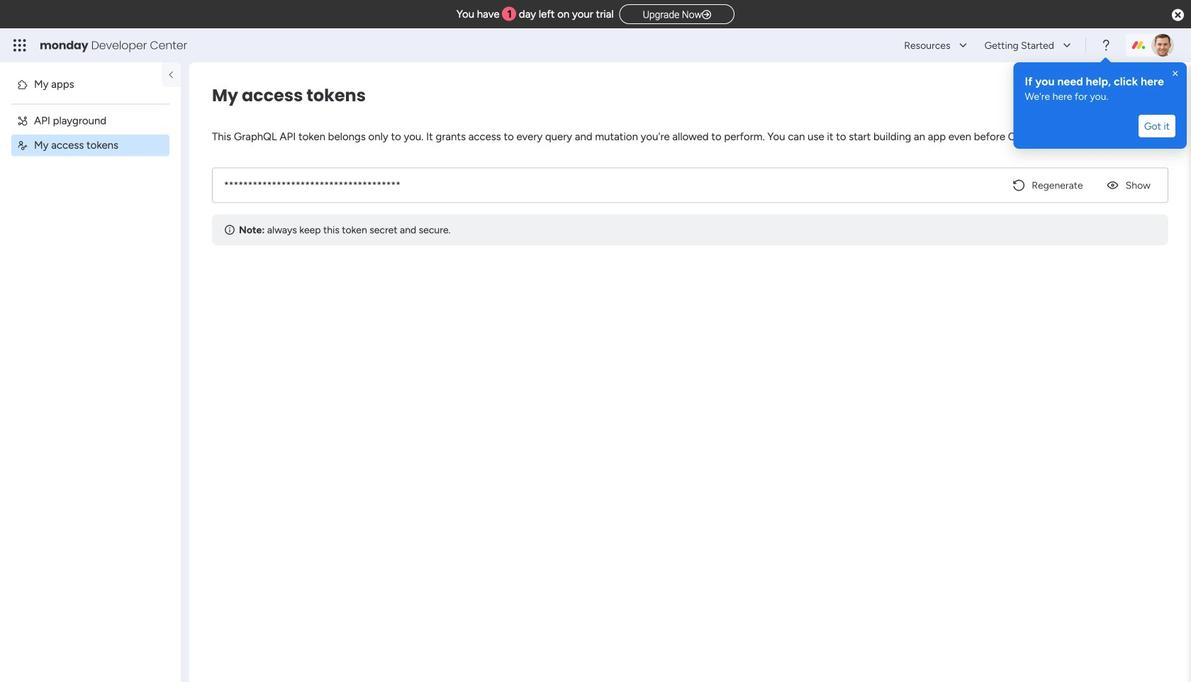 Task type: locate. For each thing, give the bounding box(es) containing it.
close image
[[1170, 68, 1181, 79]]

dapulse close image
[[1172, 8, 1184, 23]]

heading
[[1025, 74, 1176, 89]]



Task type: vqa. For each thing, say whether or not it's contained in the screenshot.
option
no



Task type: describe. For each thing, give the bounding box(es) containing it.
dapulse rightstroke image
[[702, 10, 711, 20]]

terry turtle image
[[1151, 34, 1174, 57]]

select product image
[[13, 38, 27, 52]]

help image
[[1099, 38, 1113, 52]]



